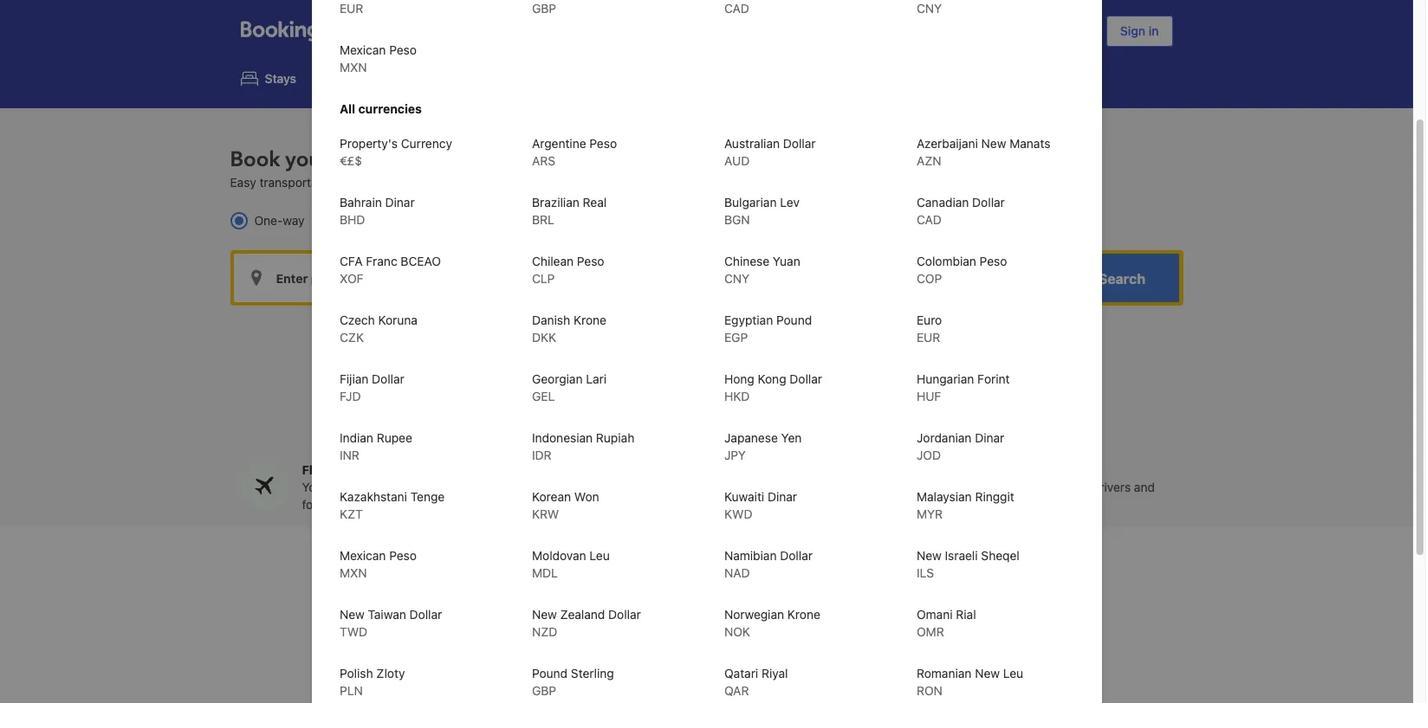 Task type: describe. For each thing, give the bounding box(es) containing it.
australian
[[724, 136, 779, 151]]

fjd
[[339, 389, 361, 404]]

way
[[283, 213, 305, 228]]

ils
[[916, 566, 934, 581]]

one-way
[[254, 213, 305, 228]]

stays link
[[227, 59, 310, 98]]

new for new taiwan dollar twd
[[339, 607, 364, 622]]

1 gbp from the top
[[532, 1, 556, 16]]

dollar inside hong kong dollar hkd
[[789, 372, 822, 386]]

will
[[366, 480, 384, 495]]

cfa franc bceao xof
[[339, 254, 441, 286]]

1 vertical spatial your
[[479, 175, 504, 190]]

romanian new leu ron
[[916, 666, 1023, 698]]

bhd
[[339, 212, 365, 227]]

peso down kazakhstani tenge kzt
[[389, 548, 416, 563]]

ringgit
[[975, 490, 1014, 504]]

kwd
[[724, 507, 752, 522]]

book your airport taxi easy transportation between the airport and your accommodations
[[230, 146, 603, 190]]

egp
[[724, 330, 748, 345]]

leu inside moldovan leu mdl
[[589, 548, 609, 563]]

currency
[[401, 136, 452, 151]]

if
[[344, 497, 351, 512]]

sign
[[1120, 23, 1146, 38]]

huf
[[916, 389, 941, 404]]

your inside flight tracking your driver will track your flight and wait for you if it's delayed
[[419, 480, 444, 495]]

indonesian
[[532, 431, 592, 445]]

confirmed
[[695, 480, 752, 495]]

price
[[651, 480, 679, 495]]

krone for danish krone dkk
[[573, 313, 606, 328]]

chilean peso clp
[[532, 254, 604, 286]]

cfa
[[339, 254, 362, 269]]

12:00 button
[[867, 254, 962, 303]]

hong
[[724, 372, 754, 386]]

made
[[781, 581, 854, 619]]

real
[[582, 195, 606, 210]]

japanese
[[724, 431, 778, 445]]

airport
[[495, 581, 585, 619]]

dollar inside namibian dollar nad
[[780, 548, 812, 563]]

stays
[[265, 71, 296, 86]]

bceao
[[400, 254, 441, 269]]

czech
[[339, 313, 374, 328]]

danish
[[532, 313, 570, 328]]

cny link
[[906, 0, 1084, 28]]

1 mexican from the top
[[339, 42, 386, 57]]

2 mxn from the top
[[339, 566, 367, 581]]

sheqel
[[981, 548, 1019, 563]]

dinar for bahrain dinar bhd
[[385, 195, 414, 210]]

hkd
[[724, 389, 749, 404]]

ars
[[532, 153, 555, 168]]

0 vertical spatial airport
[[334, 146, 398, 174]]

zloty
[[376, 666, 405, 681]]

required
[[738, 497, 785, 512]]

18/11/2023
[[751, 271, 817, 285]]

dollar inside the fijian dollar fjd
[[371, 372, 404, 386]]

leu inside romanian new leu ron
[[1003, 666, 1023, 681]]

bulgarian lev bgn
[[724, 195, 799, 227]]

gbp inside pound sterling gbp
[[532, 684, 556, 698]]

zealand
[[560, 607, 605, 622]]

namibian
[[724, 548, 776, 563]]

azerbaijani
[[916, 136, 978, 151]]

jordanian dinar jod
[[916, 431, 1004, 463]]

and inside flight tracking your driver will track your flight and wait for you if it's delayed
[[479, 480, 500, 495]]

taxi
[[404, 146, 439, 174]]

dollar inside canadian dollar cad
[[972, 195, 1005, 210]]

kazakhstani tenge kzt
[[339, 490, 444, 522]]

hungarian forint huf
[[916, 372, 1009, 404]]

extra
[[623, 497, 651, 512]]

omr
[[916, 625, 944, 639]]

easy
[[861, 581, 919, 619]]

inr
[[339, 448, 359, 463]]

have
[[943, 497, 970, 512]]

namibian dollar nad
[[724, 548, 812, 581]]

1 mexican peso mxn from the top
[[339, 42, 416, 75]]

indian rupee inr
[[339, 431, 412, 463]]

sign in
[[1120, 23, 1159, 38]]

euro
[[916, 313, 942, 328]]

dollar inside new zealand dollar nzd
[[608, 607, 641, 622]]

property's
[[339, 136, 397, 151]]

georgian lari gel
[[532, 372, 606, 404]]

gbp link
[[521, 0, 700, 28]]

bgn
[[724, 212, 750, 227]]

canadian
[[916, 195, 969, 210]]

2 mexican peso mxn from the top
[[339, 548, 416, 581]]

mdl
[[532, 566, 558, 581]]

return
[[343, 213, 380, 228]]

kong
[[757, 372, 786, 386]]

forint
[[977, 372, 1009, 386]]

peso inside chilean peso clp
[[577, 254, 604, 269]]

danish krone dkk
[[532, 313, 606, 345]]

rial
[[956, 607, 976, 622]]

search button
[[1064, 254, 1180, 303]]

egyptian
[[724, 313, 773, 328]]

cny inside chinese yuan cny
[[724, 271, 749, 286]]

search
[[1099, 271, 1146, 287]]

work
[[964, 480, 991, 495]]

Enter pick-up location text field
[[234, 254, 467, 303]]

chilean
[[532, 254, 573, 269]]

between
[[342, 175, 390, 190]]

new for new zealand dollar nzd
[[532, 607, 557, 622]]

track
[[387, 480, 416, 495]]

kuwaiti
[[724, 490, 764, 504]]

australian dollar aud
[[724, 136, 815, 168]]

peso inside the argentine peso ars
[[589, 136, 617, 151]]

hong kong dollar hkd
[[724, 372, 822, 404]]

dinar for jordanian dinar jod
[[975, 431, 1004, 445]]

eur inside euro eur
[[916, 330, 940, 345]]

hungarian
[[916, 372, 974, 386]]

won
[[574, 490, 599, 504]]

yen
[[781, 431, 801, 445]]

taiwan
[[367, 607, 406, 622]]



Task type: vqa. For each thing, say whether or not it's contained in the screenshot.
Sign in link
yes



Task type: locate. For each thing, give the bounding box(es) containing it.
polish
[[339, 666, 373, 681]]

and right drivers
[[1134, 480, 1155, 495]]

0 horizontal spatial cad
[[724, 1, 749, 16]]

airport up between
[[334, 146, 398, 174]]

kzt
[[339, 507, 363, 522]]

2 horizontal spatial dinar
[[975, 431, 1004, 445]]

dinar inside bahrain dinar bhd
[[385, 195, 414, 210]]

1 mxn from the top
[[339, 60, 367, 75]]

1 vertical spatial leu
[[1003, 666, 1023, 681]]

cad inside canadian dollar cad
[[916, 212, 941, 227]]

care
[[1057, 497, 1081, 512]]

professional
[[1021, 480, 1089, 495]]

0 vertical spatial pound
[[776, 313, 812, 328]]

mexican up the flights link
[[339, 42, 386, 57]]

korean won krw
[[532, 490, 599, 522]]

flight tracking your driver will track your flight and wait for you if it's delayed
[[302, 462, 526, 512]]

and left wait
[[479, 480, 500, 495]]

new up nzd
[[532, 607, 557, 622]]

1 horizontal spatial dinar
[[767, 490, 797, 504]]

easy
[[230, 175, 256, 190]]

colombian peso cop
[[916, 254, 1007, 286]]

accommodations
[[507, 175, 603, 190]]

0 vertical spatial your
[[285, 146, 328, 174]]

dollar right "australian" in the top right of the page
[[783, 136, 815, 151]]

new left manats
[[981, 136, 1006, 151]]

2 horizontal spatial and
[[1134, 480, 1155, 495]]

0 vertical spatial dinar
[[385, 195, 414, 210]]

dollar right taiwan
[[409, 607, 442, 622]]

0 vertical spatial no
[[813, 480, 827, 495]]

new up ils
[[916, 548, 941, 563]]

and inside we work with professional drivers and have 24/7 customer care
[[1134, 480, 1155, 495]]

1 horizontal spatial eur
[[916, 330, 940, 345]]

in
[[1149, 23, 1159, 38]]

krone right norwegian
[[787, 607, 820, 622]]

1 horizontal spatial airport
[[415, 175, 452, 190]]

clp
[[532, 271, 554, 286]]

the
[[393, 175, 411, 190]]

pound inside pound sterling gbp
[[532, 666, 567, 681]]

1 vertical spatial transportation
[[592, 581, 774, 619]]

no down the is
[[691, 497, 705, 512]]

nzd
[[532, 625, 557, 639]]

2 gbp from the top
[[532, 684, 556, 698]]

transportation up way
[[259, 175, 339, 190]]

we work with professional drivers and have 24/7 customer care
[[943, 480, 1155, 512]]

azerbaijani new manats azn
[[916, 136, 1050, 168]]

wait
[[503, 480, 526, 495]]

1 vertical spatial airport
[[415, 175, 452, 190]]

krone inside norwegian krone nok
[[787, 607, 820, 622]]

1 vertical spatial krone
[[787, 607, 820, 622]]

korean
[[532, 490, 571, 504]]

peso
[[389, 42, 416, 57], [589, 136, 617, 151], [577, 254, 604, 269], [979, 254, 1007, 269], [389, 548, 416, 563]]

new inside 'new taiwan dollar twd'
[[339, 607, 364, 622]]

12:00
[[909, 271, 943, 285]]

dinar down the
[[385, 195, 414, 210]]

dollar inside 'new taiwan dollar twd'
[[409, 607, 442, 622]]

pound down nzd
[[532, 666, 567, 681]]

2 horizontal spatial your
[[479, 175, 504, 190]]

0 vertical spatial mexican peso mxn
[[339, 42, 416, 75]]

nok
[[724, 625, 750, 639]]

dollar right namibian
[[780, 548, 812, 563]]

your up extra
[[623, 480, 648, 495]]

indian
[[339, 431, 373, 445]]

you
[[321, 497, 341, 512]]

czech koruna czk
[[339, 313, 417, 345]]

1 horizontal spatial no
[[813, 480, 827, 495]]

1 horizontal spatial pound
[[776, 313, 812, 328]]

twd
[[339, 625, 367, 639]]

mxn up twd
[[339, 566, 367, 581]]

0 horizontal spatial transportation
[[259, 175, 339, 190]]

0 horizontal spatial dinar
[[385, 195, 414, 210]]

xof
[[339, 271, 363, 286]]

new up twd
[[339, 607, 364, 622]]

egyptian pound egp
[[724, 313, 812, 345]]

1 vertical spatial eur
[[916, 330, 940, 345]]

gbp
[[532, 1, 556, 16], [532, 684, 556, 698]]

1 horizontal spatial and
[[479, 480, 500, 495]]

0 vertical spatial leu
[[589, 548, 609, 563]]

1 vertical spatial no
[[691, 497, 705, 512]]

peso right argentine
[[589, 136, 617, 151]]

krone
[[573, 313, 606, 328], [787, 607, 820, 622]]

myr
[[916, 507, 942, 522]]

leu right romanian
[[1003, 666, 1023, 681]]

airport down "taxi"
[[415, 175, 452, 190]]

dinar for kuwaiti dinar kwd
[[767, 490, 797, 504]]

dinar inside jordanian dinar jod
[[975, 431, 1004, 445]]

booking airport taxi image
[[770, 673, 1134, 704]]

0 vertical spatial cad
[[724, 1, 749, 16]]

and right the
[[455, 175, 476, 190]]

omani rial omr
[[916, 607, 976, 639]]

rupee
[[376, 431, 412, 445]]

new for new israeli sheqel ils
[[916, 548, 941, 563]]

dollar right "fijian" on the left bottom of page
[[371, 372, 404, 386]]

tenge
[[410, 490, 444, 504]]

georgian
[[532, 372, 582, 386]]

franc
[[365, 254, 397, 269]]

moldovan
[[532, 548, 586, 563]]

krone for norwegian krone nok
[[787, 607, 820, 622]]

bahrain
[[339, 195, 382, 210]]

your price is confirmed up front – no extra costs, no cash required
[[623, 480, 827, 512]]

dinar
[[385, 195, 414, 210], [975, 431, 1004, 445], [767, 490, 797, 504]]

no right –
[[813, 480, 827, 495]]

–
[[803, 480, 810, 495]]

costs,
[[654, 497, 688, 512]]

new inside azerbaijani new manats azn
[[981, 136, 1006, 151]]

your inside your price is confirmed up front – no extra costs, no cash required
[[623, 480, 648, 495]]

and inside book your airport taxi easy transportation between the airport and your accommodations
[[455, 175, 476, 190]]

mxn up all
[[339, 60, 367, 75]]

1 horizontal spatial cad
[[916, 212, 941, 227]]

qatari riyal qar
[[724, 666, 788, 698]]

transportation inside book your airport taxi easy transportation between the airport and your accommodations
[[259, 175, 339, 190]]

new inside new zealand dollar nzd
[[532, 607, 557, 622]]

0 horizontal spatial leu
[[589, 548, 609, 563]]

currencies
[[358, 101, 421, 116]]

new right romanian
[[975, 666, 999, 681]]

2 mexican from the top
[[339, 548, 386, 563]]

1 horizontal spatial your
[[623, 480, 648, 495]]

driver
[[331, 480, 363, 495]]

up
[[755, 480, 769, 495]]

1 vertical spatial dinar
[[975, 431, 1004, 445]]

romanian
[[916, 666, 971, 681]]

1 horizontal spatial cny
[[916, 1, 942, 16]]

0 horizontal spatial no
[[691, 497, 705, 512]]

dinar inside kuwaiti dinar kwd
[[767, 490, 797, 504]]

booking.com online hotel reservations image
[[240, 21, 365, 42]]

israeli
[[945, 548, 978, 563]]

eur down the euro at the right of the page
[[916, 330, 940, 345]]

it's
[[355, 497, 372, 512]]

mexican peso mxn
[[339, 42, 416, 75], [339, 548, 416, 581]]

0 horizontal spatial airport
[[334, 146, 398, 174]]

2 vertical spatial dinar
[[767, 490, 797, 504]]

idr
[[532, 448, 551, 463]]

0 vertical spatial eur
[[339, 1, 363, 16]]

2 vertical spatial your
[[419, 480, 444, 495]]

pln
[[339, 684, 362, 698]]

dollar right the canadian
[[972, 195, 1005, 210]]

0 vertical spatial krone
[[573, 313, 606, 328]]

kuwaiti dinar kwd
[[724, 490, 797, 522]]

pound
[[776, 313, 812, 328], [532, 666, 567, 681]]

0 horizontal spatial pound
[[532, 666, 567, 681]]

1 horizontal spatial krone
[[787, 607, 820, 622]]

0 vertical spatial gbp
[[532, 1, 556, 16]]

1 horizontal spatial your
[[419, 480, 444, 495]]

colombian
[[916, 254, 976, 269]]

flight
[[447, 480, 476, 495]]

1 vertical spatial mexican peso mxn
[[339, 548, 416, 581]]

pound inside the egyptian pound egp
[[776, 313, 812, 328]]

leu right moldovan
[[589, 548, 609, 563]]

dollar inside australian dollar aud
[[783, 136, 815, 151]]

0 horizontal spatial krone
[[573, 313, 606, 328]]

leu
[[589, 548, 609, 563], [1003, 666, 1023, 681]]

yuan
[[772, 254, 800, 269]]

0 horizontal spatial and
[[455, 175, 476, 190]]

dollar right the zealand
[[608, 607, 641, 622]]

new inside new israeli sheqel ils
[[916, 548, 941, 563]]

0 horizontal spatial your
[[302, 480, 327, 495]]

gel
[[532, 389, 554, 404]]

0 vertical spatial cny
[[916, 1, 942, 16]]

0 horizontal spatial cny
[[724, 271, 749, 286]]

dinar right jordanian
[[975, 431, 1004, 445]]

1 vertical spatial cny
[[724, 271, 749, 286]]

0 vertical spatial mexican
[[339, 42, 386, 57]]

0 vertical spatial transportation
[[259, 175, 339, 190]]

nad
[[724, 566, 750, 581]]

0 vertical spatial mxn
[[339, 60, 367, 75]]

sign in link
[[1106, 16, 1173, 47]]

cny inside cny link
[[916, 1, 942, 16]]

lev
[[780, 195, 799, 210]]

new inside romanian new leu ron
[[975, 666, 999, 681]]

0 horizontal spatial eur
[[339, 1, 363, 16]]

all currencies
[[339, 101, 421, 116]]

peso right colombian
[[979, 254, 1007, 269]]

1 vertical spatial cad
[[916, 212, 941, 227]]

is
[[682, 480, 692, 495]]

1 vertical spatial gbp
[[532, 684, 556, 698]]

argentine peso ars
[[532, 136, 617, 168]]

krone inside danish krone dkk
[[573, 313, 606, 328]]

norwegian
[[724, 607, 784, 622]]

dollar right kong
[[789, 372, 822, 386]]

1 horizontal spatial leu
[[1003, 666, 1023, 681]]

mexican peso mxn up taiwan
[[339, 548, 416, 581]]

your left accommodations
[[479, 175, 504, 190]]

with
[[995, 480, 1018, 495]]

mexican
[[339, 42, 386, 57], [339, 548, 386, 563]]

dinar left –
[[767, 490, 797, 504]]

your inside flight tracking your driver will track your flight and wait for you if it's delayed
[[302, 480, 327, 495]]

1 your from the left
[[302, 480, 327, 495]]

Enter destination text field
[[471, 254, 705, 303]]

omani
[[916, 607, 952, 622]]

peso right "chilean"
[[577, 254, 604, 269]]

eur up 'booking.com online hotel reservations' image
[[339, 1, 363, 16]]

malaysian ringgit myr
[[916, 490, 1014, 522]]

new zealand dollar nzd
[[532, 607, 641, 639]]

krone right danish
[[573, 313, 606, 328]]

your right track on the left of the page
[[419, 480, 444, 495]]

transportation down the nad
[[592, 581, 774, 619]]

1 vertical spatial mexican
[[339, 548, 386, 563]]

your left the €£$
[[285, 146, 328, 174]]

brazilian real brl
[[532, 195, 606, 227]]

chinese yuan cny
[[724, 254, 800, 286]]

0 horizontal spatial your
[[285, 146, 328, 174]]

2 your from the left
[[623, 480, 648, 495]]

customer
[[1001, 497, 1054, 512]]

1 vertical spatial pound
[[532, 666, 567, 681]]

pound down 18/11/2023 button
[[776, 313, 812, 328]]

argentine
[[532, 136, 586, 151]]

your down flight
[[302, 480, 327, 495]]

mexican peso mxn up all currencies
[[339, 42, 416, 75]]

qatari
[[724, 666, 758, 681]]

peso inside 'colombian peso cop'
[[979, 254, 1007, 269]]

1 vertical spatial mxn
[[339, 566, 367, 581]]

1 horizontal spatial transportation
[[592, 581, 774, 619]]

mexican down "kzt"
[[339, 548, 386, 563]]

new
[[981, 136, 1006, 151], [916, 548, 941, 563], [339, 607, 364, 622], [532, 607, 557, 622], [975, 666, 999, 681]]

malaysian
[[916, 490, 971, 504]]

peso down "eur" link on the left top of page
[[389, 42, 416, 57]]



